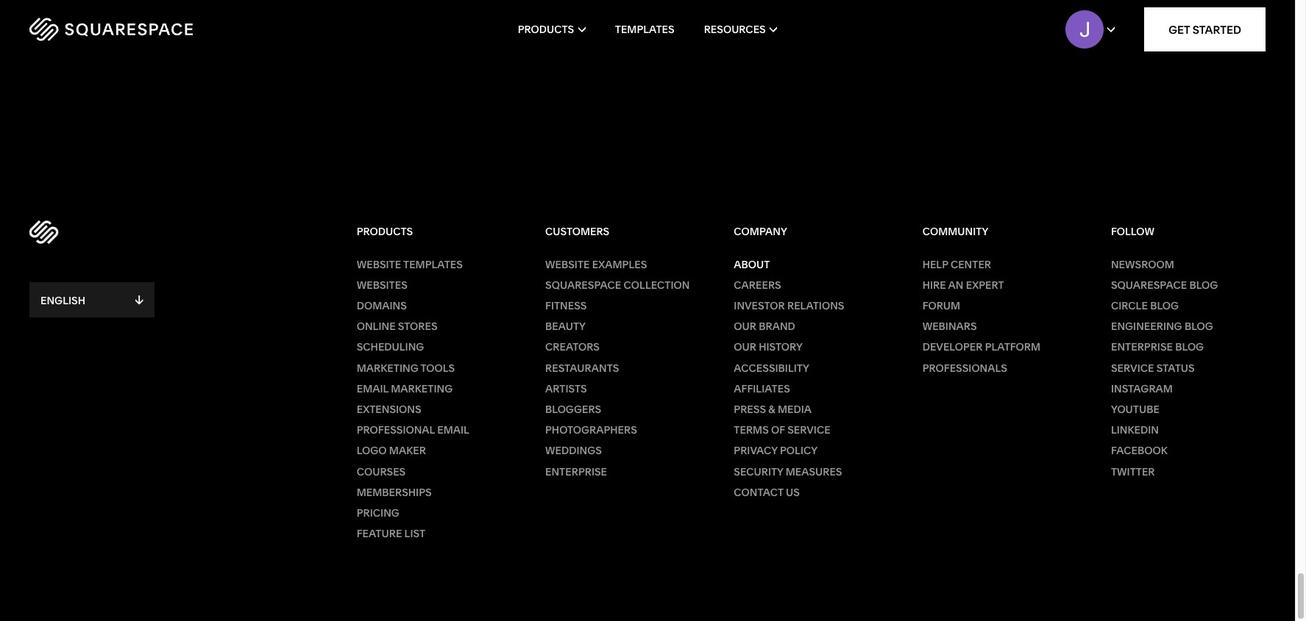 Task type: describe. For each thing, give the bounding box(es) containing it.
facebook
[[1111, 445, 1168, 458]]

domains link
[[357, 300, 511, 313]]

website for website examples
[[545, 258, 590, 271]]

logo
[[357, 445, 387, 458]]

newsroom link
[[1111, 258, 1266, 272]]

resources
[[704, 23, 766, 36]]

english
[[40, 294, 85, 307]]

enterprise for enterprise "link"
[[545, 466, 607, 479]]

terms of service link
[[734, 424, 889, 438]]

weddings
[[545, 445, 602, 458]]

maker
[[389, 445, 426, 458]]

terms
[[734, 424, 769, 437]]

circle
[[1111, 300, 1148, 313]]

linkedin
[[1111, 424, 1159, 437]]

service inside terms of service link
[[788, 424, 831, 437]]

marketing tools
[[357, 362, 455, 375]]

press
[[734, 403, 766, 417]]

help
[[923, 258, 949, 271]]

website examples
[[545, 258, 647, 271]]

circle blog link
[[1111, 300, 1266, 313]]

examples
[[592, 258, 647, 271]]

security measures
[[734, 466, 842, 479]]

professional email link
[[357, 424, 511, 438]]

security measures link
[[734, 466, 889, 479]]

service status
[[1111, 362, 1195, 375]]

security
[[734, 466, 784, 479]]

photographers
[[545, 424, 637, 437]]

marketing inside 'link'
[[391, 383, 453, 396]]

online stores
[[357, 320, 438, 334]]

our history link
[[734, 341, 889, 355]]

memberships link
[[357, 486, 511, 500]]

get started
[[1169, 22, 1242, 36]]

our brand link
[[734, 320, 889, 334]]

service status link
[[1111, 362, 1266, 375]]

0 horizontal spatial products
[[357, 225, 413, 239]]

contact
[[734, 486, 784, 500]]

accessibility link
[[734, 362, 889, 375]]

circle blog
[[1111, 300, 1179, 313]]

forum
[[923, 300, 961, 313]]

webinars link
[[923, 320, 1077, 334]]

squarespace blog
[[1111, 279, 1218, 292]]

&
[[769, 403, 776, 417]]

developer platform link
[[923, 341, 1077, 355]]

list
[[405, 528, 425, 541]]

website examples link
[[545, 258, 700, 272]]

brand
[[759, 320, 796, 334]]

fitness link
[[545, 300, 700, 313]]

press & media
[[734, 403, 812, 417]]

blog for circle blog
[[1151, 300, 1179, 313]]

about
[[734, 258, 770, 271]]

newsroom
[[1111, 258, 1175, 271]]

professional
[[357, 424, 435, 437]]

affiliates
[[734, 383, 790, 396]]

community
[[923, 225, 989, 239]]

enterprise blog link
[[1111, 341, 1266, 355]]

professionals
[[923, 362, 1008, 375]]

scheduling link
[[357, 341, 511, 355]]

service inside service status link
[[1111, 362, 1154, 375]]

domains
[[357, 300, 407, 313]]

memberships
[[357, 486, 432, 500]]

fitness
[[545, 300, 587, 313]]

hire an expert
[[923, 279, 1004, 292]]

pricing link
[[357, 507, 511, 521]]

investor relations
[[734, 300, 845, 313]]

accessibility
[[734, 362, 810, 375]]

careers
[[734, 279, 781, 292]]

instagram link
[[1111, 383, 1266, 396]]

1 vertical spatial templates
[[403, 258, 463, 271]]

developer
[[923, 341, 983, 354]]

photographers link
[[545, 424, 700, 438]]

products button
[[518, 0, 586, 59]]

professionals link
[[923, 362, 1077, 375]]

online
[[357, 320, 396, 334]]

privacy policy link
[[734, 445, 889, 458]]

artists
[[545, 383, 587, 396]]

enterprise link
[[545, 466, 700, 479]]

an
[[948, 279, 964, 292]]

youtube link
[[1111, 403, 1266, 417]]

linkedin link
[[1111, 424, 1266, 438]]

artists link
[[545, 383, 700, 396]]

measures
[[786, 466, 842, 479]]

contact us link
[[734, 486, 889, 500]]

get
[[1169, 22, 1190, 36]]

extensions link
[[357, 403, 511, 417]]



Task type: vqa. For each thing, say whether or not it's contained in the screenshot.
HELP CENTER link
yes



Task type: locate. For each thing, give the bounding box(es) containing it.
0 horizontal spatial service
[[788, 424, 831, 437]]

websites link
[[357, 279, 511, 292]]

engineering
[[1111, 320, 1183, 334]]

twitter
[[1111, 466, 1155, 479]]

1 horizontal spatial templates
[[615, 23, 675, 36]]

0 vertical spatial our
[[734, 320, 757, 334]]

1 horizontal spatial enterprise
[[1111, 341, 1173, 354]]

feature list
[[357, 528, 425, 541]]

marketing down scheduling on the bottom of page
[[357, 362, 419, 375]]

history
[[759, 341, 803, 354]]

terms of service
[[734, 424, 831, 437]]

feature
[[357, 528, 402, 541]]

blog down circle blog link
[[1185, 320, 1214, 334]]

help center
[[923, 258, 992, 271]]

0 vertical spatial marketing
[[357, 362, 419, 375]]

1 vertical spatial service
[[788, 424, 831, 437]]

our down the investor
[[734, 320, 757, 334]]

privacy
[[734, 445, 778, 458]]

service down press & media link
[[788, 424, 831, 437]]

0 vertical spatial service
[[1111, 362, 1154, 375]]

email marketing link
[[357, 383, 511, 396]]

bloggers
[[545, 403, 601, 417]]

1 horizontal spatial email
[[437, 424, 470, 437]]

squarespace for fitness
[[545, 279, 621, 292]]

enterprise inside enterprise "link"
[[545, 466, 607, 479]]

blog down squarespace blog
[[1151, 300, 1179, 313]]

creators
[[545, 341, 600, 354]]

email up extensions
[[357, 383, 389, 396]]

1 horizontal spatial products
[[518, 23, 574, 36]]

twitter link
[[1111, 466, 1266, 479]]

0 vertical spatial products
[[518, 23, 574, 36]]

1 squarespace logo link from the top
[[29, 18, 277, 41]]

get started link
[[1145, 7, 1266, 52]]

1 horizontal spatial website
[[545, 258, 590, 271]]

website for website templates
[[357, 258, 401, 271]]

enterprise inside enterprise blog link
[[1111, 341, 1173, 354]]

media
[[778, 403, 812, 417]]

2 our from the top
[[734, 341, 757, 354]]

webinars
[[923, 320, 977, 334]]

our
[[734, 320, 757, 334], [734, 341, 757, 354]]

website down customers
[[545, 258, 590, 271]]

0 horizontal spatial templates
[[403, 258, 463, 271]]

0 horizontal spatial website
[[357, 258, 401, 271]]

engineering blog
[[1111, 320, 1214, 334]]

website templates
[[357, 258, 463, 271]]

2 squarespace logo image from the top
[[29, 221, 59, 244]]

service up instagram
[[1111, 362, 1154, 375]]

1 squarespace from the left
[[545, 279, 621, 292]]

blog down engineering blog "link"
[[1176, 341, 1204, 354]]

0 horizontal spatial squarespace
[[545, 279, 621, 292]]

creators link
[[545, 341, 700, 355]]

platform
[[985, 341, 1041, 354]]

1 horizontal spatial service
[[1111, 362, 1154, 375]]

our history
[[734, 341, 803, 354]]

enterprise down weddings
[[545, 466, 607, 479]]

squarespace up circle blog
[[1111, 279, 1187, 292]]

1 vertical spatial enterprise
[[545, 466, 607, 479]]

enterprise down engineering
[[1111, 341, 1173, 354]]

privacy policy
[[734, 445, 818, 458]]

careers link
[[734, 279, 889, 292]]

website templates link
[[357, 258, 511, 272]]

scheduling
[[357, 341, 424, 354]]

squarespace down "website examples"
[[545, 279, 621, 292]]

marketing down the marketing tools link
[[391, 383, 453, 396]]

bloggers link
[[545, 403, 700, 417]]

pricing
[[357, 507, 400, 520]]

2 website from the left
[[545, 258, 590, 271]]

squarespace logo image
[[29, 18, 193, 41], [29, 221, 59, 244]]

weddings link
[[545, 445, 700, 458]]

our for our brand
[[734, 320, 757, 334]]

facebook link
[[1111, 445, 1266, 458]]

2 squarespace logo link from the top
[[29, 218, 357, 247]]

our down our brand
[[734, 341, 757, 354]]

courses
[[357, 466, 406, 479]]

1 our from the top
[[734, 320, 757, 334]]

0 vertical spatial templates
[[615, 23, 675, 36]]

email
[[357, 383, 389, 396], [437, 424, 470, 437]]

1 horizontal spatial squarespace
[[1111, 279, 1187, 292]]

tools
[[421, 362, 455, 375]]

instagram
[[1111, 383, 1173, 396]]

email inside 'link'
[[357, 383, 389, 396]]

email marketing
[[357, 383, 453, 396]]

website inside 'link'
[[545, 258, 590, 271]]

resources button
[[704, 0, 778, 59]]

stores
[[398, 320, 438, 334]]

0 vertical spatial email
[[357, 383, 389, 396]]

blog
[[1190, 279, 1218, 292], [1151, 300, 1179, 313], [1185, 320, 1214, 334], [1176, 341, 1204, 354]]

blog inside "link"
[[1185, 320, 1214, 334]]

1 vertical spatial products
[[357, 225, 413, 239]]

marketing
[[357, 362, 419, 375], [391, 383, 453, 396]]

extensions
[[357, 403, 421, 417]]

products
[[518, 23, 574, 36], [357, 225, 413, 239]]

1 vertical spatial squarespace logo link
[[29, 218, 357, 247]]

templates
[[615, 23, 675, 36], [403, 258, 463, 271]]

1 vertical spatial marketing
[[391, 383, 453, 396]]

customers
[[545, 225, 610, 239]]

website up websites
[[357, 258, 401, 271]]

online stores link
[[357, 320, 511, 334]]

0 horizontal spatial email
[[357, 383, 389, 396]]

of
[[771, 424, 785, 437]]

forum link
[[923, 300, 1077, 313]]

squarespace
[[545, 279, 621, 292], [1111, 279, 1187, 292]]

help center link
[[923, 258, 1077, 272]]

courses link
[[357, 466, 511, 479]]

1 vertical spatial our
[[734, 341, 757, 354]]

blog down newsroom link
[[1190, 279, 1218, 292]]

expert
[[966, 279, 1004, 292]]

professional email
[[357, 424, 470, 437]]

0 vertical spatial squarespace logo link
[[29, 18, 277, 41]]

youtube
[[1111, 403, 1160, 417]]

follow
[[1111, 225, 1155, 239]]

engineering blog link
[[1111, 320, 1266, 334]]

squarespace for circle blog
[[1111, 279, 1187, 292]]

feature list link
[[357, 528, 511, 541]]

contact us
[[734, 486, 800, 500]]

1 vertical spatial squarespace logo image
[[29, 221, 59, 244]]

status
[[1157, 362, 1195, 375]]

1 vertical spatial email
[[437, 424, 470, 437]]

2 squarespace from the left
[[1111, 279, 1187, 292]]

investor
[[734, 300, 785, 313]]

blog for enterprise blog
[[1176, 341, 1204, 354]]

enterprise for enterprise blog
[[1111, 341, 1173, 354]]

blog for engineering blog
[[1185, 320, 1214, 334]]

relations
[[788, 300, 845, 313]]

marketing tools link
[[357, 362, 511, 375]]

our for our history
[[734, 341, 757, 354]]

0 vertical spatial enterprise
[[1111, 341, 1173, 354]]

logo maker
[[357, 445, 426, 458]]

developer platform
[[923, 341, 1041, 354]]

blog for squarespace blog
[[1190, 279, 1218, 292]]

1 squarespace logo image from the top
[[29, 18, 193, 41]]

investor relations link
[[734, 300, 889, 313]]

products inside button
[[518, 23, 574, 36]]

policy
[[780, 445, 818, 458]]

0 vertical spatial squarespace logo image
[[29, 18, 193, 41]]

1 website from the left
[[357, 258, 401, 271]]

0 horizontal spatial enterprise
[[545, 466, 607, 479]]

email down extensions "link"
[[437, 424, 470, 437]]

started
[[1193, 22, 1242, 36]]



